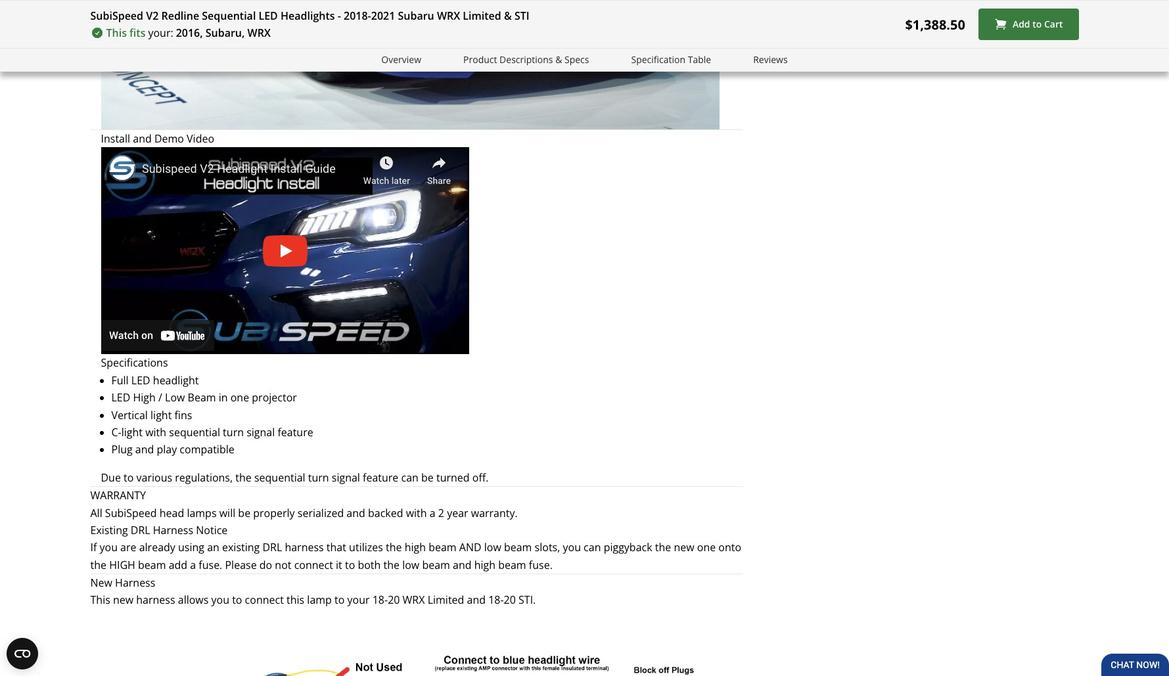 Task type: describe. For each thing, give the bounding box(es) containing it.
add
[[169, 558, 187, 572]]

various
[[136, 471, 172, 485]]

notice
[[196, 523, 228, 538]]

plug
[[111, 443, 133, 457]]

1 vertical spatial wrx
[[248, 26, 271, 40]]

can inside "warranty all subispeed head lamps will be properly serialized and backed with a 2 year warranty. existing drl harness notice if you are already using an existing drl harness that utilizes the high beam and low beam slots, you can piggyback the new one onto the high beam add a fuse.  please do not connect it to both the low beam and high beam fuse."
[[584, 541, 601, 555]]

new inside "warranty all subispeed head lamps will be properly serialized and backed with a 2 year warranty. existing drl harness notice if you are already using an existing drl harness that utilizes the high beam and low beam slots, you can piggyback the new one onto the high beam add a fuse.  please do not connect it to both the low beam and high beam fuse."
[[674, 541, 695, 555]]

high
[[109, 558, 135, 572]]

slots,
[[535, 541, 560, 555]]

using
[[178, 541, 204, 555]]

1 20 from the left
[[388, 593, 400, 608]]

0 vertical spatial limited
[[463, 9, 501, 23]]

add
[[1013, 18, 1031, 30]]

new harness this new harness allows you to connect this lamp to your 18-20 wrx limited and 18-20 sti.
[[90, 576, 536, 608]]

1 vertical spatial drl
[[263, 541, 282, 555]]

2021
[[371, 9, 395, 23]]

subaru,
[[206, 26, 245, 40]]

/
[[158, 391, 162, 405]]

add to cart button
[[979, 9, 1079, 40]]

regulations,
[[175, 471, 233, 485]]

to down please
[[232, 593, 242, 608]]

allows
[[178, 593, 209, 608]]

properly
[[253, 506, 295, 520]]

are
[[120, 541, 136, 555]]

v2
[[146, 9, 159, 23]]

open widget image
[[7, 638, 38, 670]]

install
[[101, 131, 130, 146]]

and inside the specifications full led headlight led high / low beam in one projector vertical light fins c-light with sequential turn signal feature plug and play compatible
[[135, 443, 154, 457]]

existing
[[90, 523, 128, 538]]

off.
[[473, 471, 489, 485]]

table
[[688, 53, 711, 66]]

subispeed v2 redline sequential led headlights - 2018-2021 subaru wrx limited & sti
[[90, 9, 530, 23]]

specification
[[631, 53, 686, 66]]

both
[[358, 558, 381, 572]]

your:
[[148, 26, 173, 40]]

sti
[[515, 9, 530, 23]]

specifications full led headlight led high / low beam in one projector vertical light fins c-light with sequential turn signal feature plug and play compatible
[[101, 356, 313, 457]]

this fits your: 2016, subaru, wrx
[[106, 26, 271, 40]]

1 vertical spatial feature
[[363, 471, 399, 485]]

0 vertical spatial subispeed
[[90, 9, 143, 23]]

0 vertical spatial this
[[106, 26, 127, 40]]

1 horizontal spatial light
[[151, 408, 172, 422]]

the down if
[[90, 558, 107, 572]]

to inside button
[[1033, 18, 1042, 30]]

vertical
[[111, 408, 148, 422]]

video
[[187, 131, 214, 146]]

product
[[464, 53, 497, 66]]

with inside the specifications full led headlight led high / low beam in one projector vertical light fins c-light with sequential turn signal feature plug and play compatible
[[145, 425, 166, 440]]

turn inside the specifications full led headlight led high / low beam in one projector vertical light fins c-light with sequential turn signal feature plug and play compatible
[[223, 425, 244, 440]]

beam left slots,
[[504, 541, 532, 555]]

feature inside the specifications full led headlight led high / low beam in one projector vertical light fins c-light with sequential turn signal feature plug and play compatible
[[278, 425, 313, 440]]

sequential
[[202, 9, 256, 23]]

2016,
[[176, 26, 203, 40]]

one inside the specifications full led headlight led high / low beam in one projector vertical light fins c-light with sequential turn signal feature plug and play compatible
[[231, 391, 249, 405]]

be inside "warranty all subispeed head lamps will be properly serialized and backed with a 2 year warranty. existing drl harness notice if you are already using an existing drl harness that utilizes the high beam and low beam slots, you can piggyback the new one onto the high beam add a fuse.  please do not connect it to both the low beam and high beam fuse."
[[238, 506, 251, 520]]

1 vertical spatial a
[[190, 558, 196, 572]]

2 horizontal spatial you
[[563, 541, 581, 555]]

warranty all subispeed head lamps will be properly serialized and backed with a 2 year warranty. existing drl harness notice if you are already using an existing drl harness that utilizes the high beam and low beam slots, you can piggyback the new one onto the high beam add a fuse.  please do not connect it to both the low beam and high beam fuse.
[[90, 489, 742, 572]]

specs
[[565, 53, 589, 66]]

c-
[[111, 425, 121, 440]]

cart
[[1045, 18, 1063, 30]]

overview
[[382, 53, 421, 66]]

led for headlights
[[259, 9, 278, 23]]

you inside new harness this new harness allows you to connect this lamp to your 18-20 wrx limited and 18-20 sti.
[[211, 593, 229, 608]]

piggyback
[[604, 541, 653, 555]]

subispeed inside "warranty all subispeed head lamps will be properly serialized and backed with a 2 year warranty. existing drl harness notice if you are already using an existing drl harness that utilizes the high beam and low beam slots, you can piggyback the new one onto the high beam add a fuse.  please do not connect it to both the low beam and high beam fuse."
[[105, 506, 157, 520]]

1 horizontal spatial led
[[131, 373, 150, 388]]

specification table
[[631, 53, 711, 66]]

this inside new harness this new harness allows you to connect this lamp to your 18-20 wrx limited and 18-20 sti.
[[90, 593, 110, 608]]

demo
[[154, 131, 184, 146]]

reviews
[[754, 53, 788, 66]]

sti.
[[519, 593, 536, 608]]

wrx inside new harness this new harness allows you to connect this lamp to your 18-20 wrx limited and 18-20 sti.
[[403, 593, 425, 608]]

new
[[90, 576, 112, 590]]

0 vertical spatial a
[[430, 506, 436, 520]]

beam left and
[[429, 541, 457, 555]]

projector
[[252, 391, 297, 405]]

1 horizontal spatial high
[[474, 558, 496, 572]]

1 18- from the left
[[373, 593, 388, 608]]

1 horizontal spatial &
[[556, 53, 562, 66]]

specification table link
[[631, 53, 711, 68]]

low
[[165, 391, 185, 405]]

2
[[438, 506, 444, 520]]

the right piggyback
[[655, 541, 671, 555]]

specifications
[[101, 356, 168, 370]]

product descriptions & specs
[[464, 53, 589, 66]]

utilizes
[[349, 541, 383, 555]]

your
[[347, 593, 370, 608]]



Task type: locate. For each thing, give the bounding box(es) containing it.
0 horizontal spatial be
[[238, 506, 251, 520]]

turn up "compatible"
[[223, 425, 244, 440]]

lamp
[[307, 593, 332, 608]]

1 horizontal spatial you
[[211, 593, 229, 608]]

play
[[157, 443, 177, 457]]

0 vertical spatial drl
[[131, 523, 150, 538]]

head
[[160, 506, 184, 520]]

0 horizontal spatial fuse.
[[199, 558, 222, 572]]

warranty
[[90, 489, 146, 503]]

1 horizontal spatial be
[[421, 471, 434, 485]]

with left 2
[[406, 506, 427, 520]]

0 vertical spatial one
[[231, 391, 249, 405]]

light down '/'
[[151, 408, 172, 422]]

drl up are
[[131, 523, 150, 538]]

new down high
[[113, 593, 134, 608]]

this left fits
[[106, 26, 127, 40]]

limited down and
[[428, 593, 464, 608]]

1 fuse. from the left
[[199, 558, 222, 572]]

low right "both"
[[402, 558, 420, 572]]

connect left this
[[245, 593, 284, 608]]

0 horizontal spatial light
[[121, 425, 143, 440]]

light down vertical
[[121, 425, 143, 440]]

0 horizontal spatial &
[[504, 9, 512, 23]]

0 horizontal spatial a
[[190, 558, 196, 572]]

sequential inside the specifications full led headlight led high / low beam in one projector vertical light fins c-light with sequential turn signal feature plug and play compatible
[[169, 425, 220, 440]]

signal
[[247, 425, 275, 440], [332, 471, 360, 485]]

a left 2
[[430, 506, 436, 520]]

descriptions
[[500, 53, 553, 66]]

0 vertical spatial low
[[484, 541, 501, 555]]

0 horizontal spatial new
[[113, 593, 134, 608]]

signal up serialized
[[332, 471, 360, 485]]

it
[[336, 558, 342, 572]]

and left 'backed'
[[347, 506, 365, 520]]

and inside new harness this new harness allows you to connect this lamp to your 18-20 wrx limited and 18-20 sti.
[[467, 593, 486, 608]]

harness inside "warranty all subispeed head lamps will be properly serialized and backed with a 2 year warranty. existing drl harness notice if you are already using an existing drl harness that utilizes the high beam and low beam slots, you can piggyback the new one onto the high beam add a fuse.  please do not connect it to both the low beam and high beam fuse."
[[153, 523, 193, 538]]

0 vertical spatial harness
[[153, 523, 193, 538]]

compatible
[[180, 443, 235, 457]]

sequential up properly
[[254, 471, 305, 485]]

0 vertical spatial feature
[[278, 425, 313, 440]]

0 horizontal spatial can
[[401, 471, 419, 485]]

beam
[[188, 391, 216, 405]]

signal inside the specifications full led headlight led high / low beam in one projector vertical light fins c-light with sequential turn signal feature plug and play compatible
[[247, 425, 275, 440]]

1 vertical spatial be
[[238, 506, 251, 520]]

can left piggyback
[[584, 541, 601, 555]]

0 horizontal spatial led
[[111, 391, 130, 405]]

that
[[327, 541, 346, 555]]

0 vertical spatial be
[[421, 471, 434, 485]]

beam
[[429, 541, 457, 555], [504, 541, 532, 555], [138, 558, 166, 572], [422, 558, 450, 572], [498, 558, 526, 572]]

1 horizontal spatial new
[[674, 541, 695, 555]]

1 horizontal spatial turn
[[308, 471, 329, 485]]

with
[[145, 425, 166, 440], [406, 506, 427, 520]]

and right install
[[133, 131, 152, 146]]

one left onto
[[697, 541, 716, 555]]

new inside new harness this new harness allows you to connect this lamp to your 18-20 wrx limited and 18-20 sti.
[[113, 593, 134, 608]]

harness left allows
[[136, 593, 175, 608]]

1 horizontal spatial 20
[[504, 593, 516, 608]]

headlight
[[153, 373, 199, 388]]

wrx right 'your'
[[403, 593, 425, 608]]

beam down already
[[138, 558, 166, 572]]

0 horizontal spatial drl
[[131, 523, 150, 538]]

please
[[225, 558, 257, 572]]

harness inside "warranty all subispeed head lamps will be properly serialized and backed with a 2 year warranty. existing drl harness notice if you are already using an existing drl harness that utilizes the high beam and low beam slots, you can piggyback the new one onto the high beam add a fuse.  please do not connect it to both the low beam and high beam fuse."
[[285, 541, 324, 555]]

turn
[[223, 425, 244, 440], [308, 471, 329, 485]]

can up 'backed'
[[401, 471, 419, 485]]

1 horizontal spatial low
[[484, 541, 501, 555]]

1 vertical spatial limited
[[428, 593, 464, 608]]

1 vertical spatial subispeed
[[105, 506, 157, 520]]

1 vertical spatial &
[[556, 53, 562, 66]]

fins
[[175, 408, 192, 422]]

1 vertical spatial light
[[121, 425, 143, 440]]

1 horizontal spatial wrx
[[403, 593, 425, 608]]

0 horizontal spatial one
[[231, 391, 249, 405]]

led for high
[[111, 391, 130, 405]]

2 fuse. from the left
[[529, 558, 553, 572]]

all
[[90, 506, 102, 520]]

product descriptions & specs link
[[464, 53, 589, 68]]

2 18- from the left
[[489, 593, 504, 608]]

and left sti.
[[467, 593, 486, 608]]

low right and
[[484, 541, 501, 555]]

limited inside new harness this new harness allows you to connect this lamp to your 18-20 wrx limited and 18-20 sti.
[[428, 593, 464, 608]]

one right in at left
[[231, 391, 249, 405]]

the right regulations,
[[236, 471, 252, 485]]

a right add
[[190, 558, 196, 572]]

sequential down the fins
[[169, 425, 220, 440]]

sequential
[[169, 425, 220, 440], [254, 471, 305, 485]]

the right utilizes
[[386, 541, 402, 555]]

harness inside new harness this new harness allows you to connect this lamp to your 18-20 wrx limited and 18-20 sti.
[[136, 593, 175, 608]]

in
[[219, 391, 228, 405]]

can
[[401, 471, 419, 485], [584, 541, 601, 555]]

feature
[[278, 425, 313, 440], [363, 471, 399, 485]]

harness
[[285, 541, 324, 555], [136, 593, 175, 608]]

& left sti
[[504, 9, 512, 23]]

1 vertical spatial with
[[406, 506, 427, 520]]

18-
[[373, 593, 388, 608], [489, 593, 504, 608]]

you right slots,
[[563, 541, 581, 555]]

0 horizontal spatial signal
[[247, 425, 275, 440]]

0 vertical spatial led
[[259, 9, 278, 23]]

one inside "warranty all subispeed head lamps will be properly serialized and backed with a 2 year warranty. existing drl harness notice if you are already using an existing drl harness that utilizes the high beam and low beam slots, you can piggyback the new one onto the high beam add a fuse.  please do not connect it to both the low beam and high beam fuse."
[[697, 541, 716, 555]]

led up high
[[131, 373, 150, 388]]

&
[[504, 9, 512, 23], [556, 53, 562, 66]]

20 right 'your'
[[388, 593, 400, 608]]

1 horizontal spatial with
[[406, 506, 427, 520]]

2 horizontal spatial wrx
[[437, 9, 460, 23]]

low
[[484, 541, 501, 555], [402, 558, 420, 572]]

0 horizontal spatial you
[[100, 541, 118, 555]]

new
[[674, 541, 695, 555], [113, 593, 134, 608]]

1 horizontal spatial drl
[[263, 541, 282, 555]]

connect left it
[[294, 558, 333, 572]]

0 horizontal spatial low
[[402, 558, 420, 572]]

fuse. down the an
[[199, 558, 222, 572]]

1 vertical spatial can
[[584, 541, 601, 555]]

limited
[[463, 9, 501, 23], [428, 593, 464, 608]]

0 horizontal spatial wrx
[[248, 26, 271, 40]]

wrx right subaru at the left top of page
[[437, 9, 460, 23]]

-
[[338, 9, 341, 23]]

be left "turned"
[[421, 471, 434, 485]]

0 vertical spatial turn
[[223, 425, 244, 440]]

0 horizontal spatial 20
[[388, 593, 400, 608]]

lamps
[[187, 506, 217, 520]]

this down new at the left of page
[[90, 593, 110, 608]]

1 horizontal spatial fuse.
[[529, 558, 553, 572]]

1 vertical spatial led
[[131, 373, 150, 388]]

if
[[90, 541, 97, 555]]

1 horizontal spatial one
[[697, 541, 716, 555]]

harness down head
[[153, 523, 193, 538]]

$1,388.50
[[906, 15, 966, 33]]

high down and
[[474, 558, 496, 572]]

feature down the projector on the bottom left of page
[[278, 425, 313, 440]]

headlights
[[281, 9, 335, 23]]

0 vertical spatial can
[[401, 471, 419, 485]]

wrx
[[437, 9, 460, 23], [248, 26, 271, 40], [403, 593, 425, 608]]

1 horizontal spatial 18-
[[489, 593, 504, 608]]

and left play
[[135, 443, 154, 457]]

1 horizontal spatial feature
[[363, 471, 399, 485]]

0 vertical spatial new
[[674, 541, 695, 555]]

turn up serialized
[[308, 471, 329, 485]]

1 horizontal spatial can
[[584, 541, 601, 555]]

0 vertical spatial high
[[405, 541, 426, 555]]

warranty.
[[471, 506, 518, 520]]

subaru
[[398, 9, 434, 23]]

1 vertical spatial one
[[697, 541, 716, 555]]

connect inside "warranty all subispeed head lamps will be properly serialized and backed with a 2 year warranty. existing drl harness notice if you are already using an existing drl harness that utilizes the high beam and low beam slots, you can piggyback the new one onto the high beam add a fuse.  please do not connect it to both the low beam and high beam fuse."
[[294, 558, 333, 572]]

this
[[287, 593, 305, 608]]

turned
[[436, 471, 470, 485]]

1 horizontal spatial connect
[[294, 558, 333, 572]]

with inside "warranty all subispeed head lamps will be properly serialized and backed with a 2 year warranty. existing drl harness notice if you are already using an existing drl harness that utilizes the high beam and low beam slots, you can piggyback the new one onto the high beam add a fuse.  please do not connect it to both the low beam and high beam fuse."
[[406, 506, 427, 520]]

due to various regulations, the sequential turn signal feature can be turned off.
[[101, 471, 489, 485]]

0 vertical spatial harness
[[285, 541, 324, 555]]

0 horizontal spatial feature
[[278, 425, 313, 440]]

0 vertical spatial wrx
[[437, 9, 460, 23]]

harness inside new harness this new harness allows you to connect this lamp to your 18-20 wrx limited and 18-20 sti.
[[115, 576, 155, 590]]

20 left sti.
[[504, 593, 516, 608]]

subispeed down warranty
[[105, 506, 157, 520]]

1 vertical spatial sequential
[[254, 471, 305, 485]]

light
[[151, 408, 172, 422], [121, 425, 143, 440]]

2 vertical spatial wrx
[[403, 593, 425, 608]]

the right "both"
[[384, 558, 400, 572]]

beam up sti.
[[498, 558, 526, 572]]

0 vertical spatial signal
[[247, 425, 275, 440]]

led
[[259, 9, 278, 23], [131, 373, 150, 388], [111, 391, 130, 405]]

0 vertical spatial light
[[151, 408, 172, 422]]

led down full
[[111, 391, 130, 405]]

2 horizontal spatial led
[[259, 9, 278, 23]]

1 vertical spatial harness
[[115, 576, 155, 590]]

2018-
[[344, 9, 371, 23]]

to right add
[[1033, 18, 1042, 30]]

and down and
[[453, 558, 472, 572]]

to right the due
[[124, 471, 134, 485]]

0 horizontal spatial connect
[[245, 593, 284, 608]]

fuse.
[[199, 558, 222, 572], [529, 558, 553, 572]]

existing
[[222, 541, 260, 555]]

an
[[207, 541, 219, 555]]

to left 'your'
[[335, 593, 345, 608]]

signal down the projector on the bottom left of page
[[247, 425, 275, 440]]

drl
[[131, 523, 150, 538], [263, 541, 282, 555]]

do
[[260, 558, 272, 572]]

fuse. down slots,
[[529, 558, 553, 572]]

1 vertical spatial low
[[402, 558, 420, 572]]

and
[[459, 541, 482, 555]]

0 vertical spatial connect
[[294, 558, 333, 572]]

0 horizontal spatial 18-
[[373, 593, 388, 608]]

overview link
[[382, 53, 421, 68]]

harness
[[153, 523, 193, 538], [115, 576, 155, 590]]

1 horizontal spatial harness
[[285, 541, 324, 555]]

subispeed up fits
[[90, 9, 143, 23]]

harness down high
[[115, 576, 155, 590]]

backed
[[368, 506, 403, 520]]

0 horizontal spatial turn
[[223, 425, 244, 440]]

with up play
[[145, 425, 166, 440]]

to inside "warranty all subispeed head lamps will be properly serialized and backed with a 2 year warranty. existing drl harness notice if you are already using an existing drl harness that utilizes the high beam and low beam slots, you can piggyback the new one onto the high beam add a fuse.  please do not connect it to both the low beam and high beam fuse."
[[345, 558, 355, 572]]

1 vertical spatial harness
[[136, 593, 175, 608]]

connect
[[294, 558, 333, 572], [245, 593, 284, 608]]

beam down 2
[[422, 558, 450, 572]]

0 horizontal spatial with
[[145, 425, 166, 440]]

high right utilizes
[[405, 541, 426, 555]]

redline
[[161, 9, 199, 23]]

led right "sequential"
[[259, 9, 278, 23]]

install and demo video
[[101, 131, 214, 146]]

full
[[111, 373, 129, 388]]

1 vertical spatial high
[[474, 558, 496, 572]]

due
[[101, 471, 121, 485]]

you right if
[[100, 541, 118, 555]]

high
[[133, 391, 156, 405]]

to
[[1033, 18, 1042, 30], [124, 471, 134, 485], [345, 558, 355, 572], [232, 593, 242, 608], [335, 593, 345, 608]]

you right allows
[[211, 593, 229, 608]]

18- left sti.
[[489, 593, 504, 608]]

onto
[[719, 541, 742, 555]]

limited left sti
[[463, 9, 501, 23]]

1 vertical spatial this
[[90, 593, 110, 608]]

2 20 from the left
[[504, 593, 516, 608]]

connect inside new harness this new harness allows you to connect this lamp to your 18-20 wrx limited and 18-20 sti.
[[245, 593, 284, 608]]

add to cart
[[1013, 18, 1063, 30]]

and
[[133, 131, 152, 146], [135, 443, 154, 457], [347, 506, 365, 520], [453, 558, 472, 572], [467, 593, 486, 608]]

subispeed
[[90, 9, 143, 23], [105, 506, 157, 520]]

& left specs
[[556, 53, 562, 66]]

new left onto
[[674, 541, 695, 555]]

one
[[231, 391, 249, 405], [697, 541, 716, 555]]

reviews link
[[754, 53, 788, 68]]

harness up not
[[285, 541, 324, 555]]

1 vertical spatial turn
[[308, 471, 329, 485]]

1 horizontal spatial a
[[430, 506, 436, 520]]

0 horizontal spatial sequential
[[169, 425, 220, 440]]

not
[[275, 558, 292, 572]]

drl up do
[[263, 541, 282, 555]]

will
[[219, 506, 235, 520]]

fits
[[130, 26, 146, 40]]

be right will
[[238, 506, 251, 520]]

0 horizontal spatial high
[[405, 541, 426, 555]]

0 vertical spatial with
[[145, 425, 166, 440]]

high
[[405, 541, 426, 555], [474, 558, 496, 572]]

year
[[447, 506, 468, 520]]

already
[[139, 541, 175, 555]]

you
[[100, 541, 118, 555], [563, 541, 581, 555], [211, 593, 229, 608]]

to right it
[[345, 558, 355, 572]]

feature up 'backed'
[[363, 471, 399, 485]]

serialized
[[298, 506, 344, 520]]

1 vertical spatial new
[[113, 593, 134, 608]]

0 vertical spatial &
[[504, 9, 512, 23]]

1 horizontal spatial sequential
[[254, 471, 305, 485]]

0 vertical spatial sequential
[[169, 425, 220, 440]]

1 vertical spatial connect
[[245, 593, 284, 608]]

1 vertical spatial signal
[[332, 471, 360, 485]]

1 horizontal spatial signal
[[332, 471, 360, 485]]

0 horizontal spatial harness
[[136, 593, 175, 608]]

wrx right subaru,
[[248, 26, 271, 40]]

2 vertical spatial led
[[111, 391, 130, 405]]

18- right 'your'
[[373, 593, 388, 608]]



Task type: vqa. For each thing, say whether or not it's contained in the screenshot.
first exterior from the right
no



